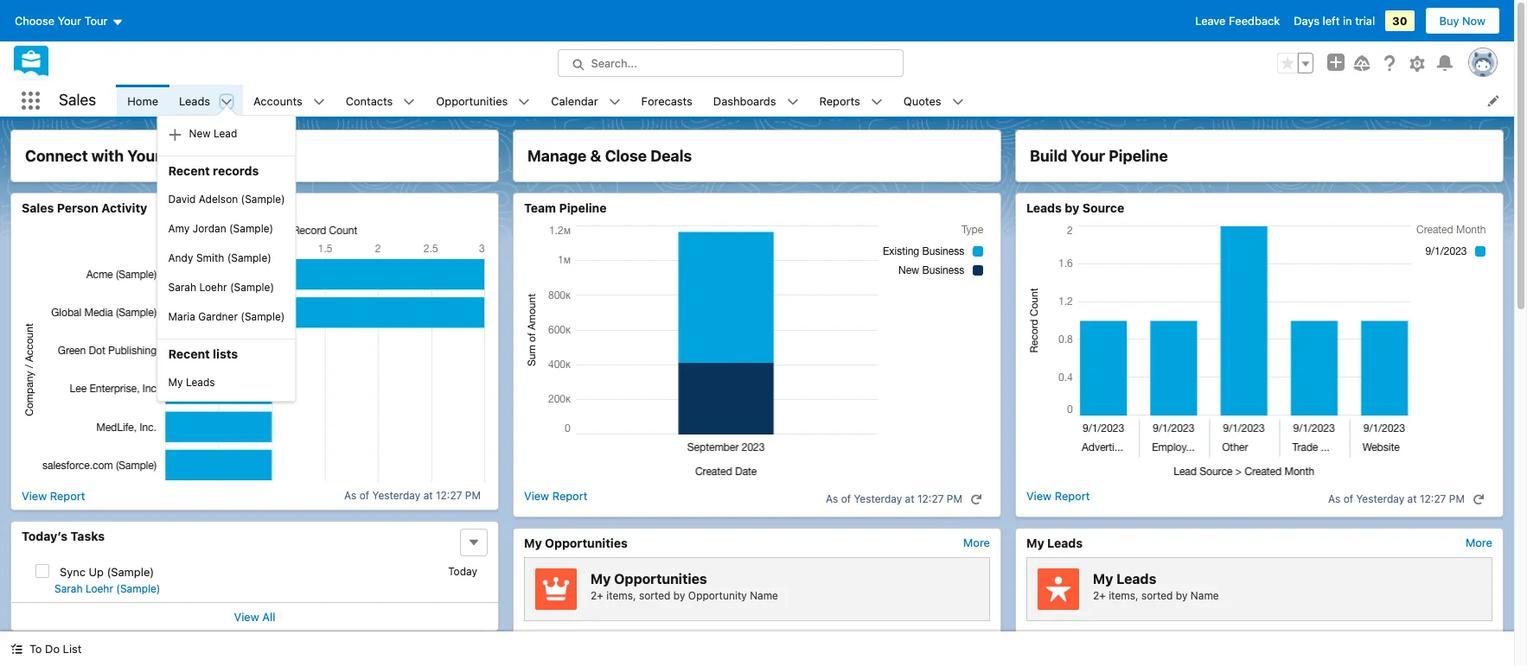 Task type: vqa. For each thing, say whether or not it's contained in the screenshot.
VIEW REPORT link
yes



Task type: locate. For each thing, give the bounding box(es) containing it.
at
[[424, 490, 433, 503], [905, 493, 915, 506], [1408, 493, 1418, 506]]

1 horizontal spatial sorted
[[1142, 590, 1173, 603]]

1 name from the left
[[750, 590, 779, 603]]

report for customers
[[50, 489, 85, 503]]

loehr down "smith"
[[199, 281, 227, 294]]

loehr inside sync up (sample) sarah loehr (sample)
[[86, 583, 113, 596]]

0 horizontal spatial more link
[[964, 536, 990, 550]]

as of yesterday at 12:​27 pm for manage
[[826, 493, 963, 506]]

do
[[45, 643, 60, 657]]

view report
[[22, 489, 85, 503], [524, 489, 588, 503], [1027, 489, 1090, 503]]

my inside my opportunities 2+ items, sorted by opportunity name
[[591, 572, 611, 587]]

1 vertical spatial my leads link
[[1027, 536, 1083, 551]]

(sample) for adelson
[[241, 193, 285, 206]]

1 horizontal spatial report
[[553, 489, 588, 503]]

&
[[590, 147, 602, 165]]

2 horizontal spatial view report link
[[1027, 489, 1090, 510]]

1 vertical spatial loehr
[[86, 583, 113, 596]]

accounts
[[254, 94, 303, 108]]

(sample) down the amy jordan (sample) link
[[227, 252, 271, 265]]

0 horizontal spatial sarah
[[55, 583, 83, 596]]

view all link
[[234, 610, 275, 624]]

1 horizontal spatial pipeline
[[1109, 147, 1168, 165]]

1 vertical spatial opportunities
[[545, 536, 628, 551]]

opportunities inside 'link'
[[436, 94, 508, 108]]

view report link for customers
[[22, 489, 85, 503]]

yesterday for manage & close deals
[[854, 493, 902, 506]]

3 report from the left
[[1055, 489, 1090, 503]]

sorted
[[639, 590, 671, 603], [1142, 590, 1173, 603]]

1 horizontal spatial at
[[905, 493, 915, 506]]

by
[[1065, 201, 1080, 215], [674, 590, 686, 603], [1176, 590, 1188, 603]]

pipeline
[[1109, 147, 1168, 165], [559, 201, 607, 215]]

1 horizontal spatial yesterday
[[854, 493, 902, 506]]

pipeline up source
[[1109, 147, 1168, 165]]

items, inside the my leads 2+ items, sorted by name
[[1109, 590, 1139, 603]]

view report link for deals
[[524, 489, 588, 510]]

text default image left to
[[10, 644, 22, 656]]

0 vertical spatial opportunities
[[436, 94, 508, 108]]

2 horizontal spatial by
[[1176, 590, 1188, 603]]

list
[[117, 85, 1515, 402]]

my
[[168, 376, 183, 389], [524, 536, 542, 551], [1027, 536, 1045, 551], [591, 572, 611, 587], [1093, 572, 1114, 587]]

0 horizontal spatial pipeline
[[559, 201, 607, 215]]

0 horizontal spatial view report link
[[22, 489, 85, 503]]

(sample) down david adelson (sample) link
[[229, 222, 273, 235]]

list item containing recent records
[[157, 85, 296, 402]]

today
[[448, 565, 478, 578]]

choose your tour
[[15, 14, 108, 28]]

1 horizontal spatial view report
[[524, 489, 588, 503]]

0 horizontal spatial items,
[[607, 590, 636, 603]]

search...
[[591, 56, 638, 70]]

team pipeline
[[524, 201, 607, 215]]

sarah up the "maria"
[[168, 281, 196, 294]]

your right with
[[127, 147, 161, 165]]

yesterday
[[372, 490, 421, 503], [854, 493, 902, 506], [1357, 493, 1405, 506]]

sorted for close
[[639, 590, 671, 603]]

view all
[[234, 610, 275, 624]]

your inside choose your tour popup button
[[58, 14, 81, 28]]

2 sorted from the left
[[1142, 590, 1173, 603]]

12:​27
[[436, 490, 462, 503], [918, 493, 944, 506], [1420, 493, 1447, 506]]

andy
[[168, 252, 193, 265]]

sorted inside my opportunities 2+ items, sorted by opportunity name
[[639, 590, 671, 603]]

as of yesterday at 12:​27 pm
[[344, 490, 481, 503], [826, 493, 963, 506], [1329, 493, 1465, 506]]

andy smith (sample) link
[[158, 244, 296, 273]]

1 horizontal spatial as
[[826, 493, 839, 506]]

(sample)
[[241, 193, 285, 206], [229, 222, 273, 235], [227, 252, 271, 265], [230, 281, 274, 294], [241, 310, 285, 323], [107, 565, 154, 579], [116, 583, 160, 596]]

sarah down sync
[[55, 583, 83, 596]]

view for connect with your customers
[[22, 489, 47, 503]]

1 horizontal spatial sales
[[59, 91, 96, 109]]

calendar list item
[[541, 85, 631, 117]]

more link
[[964, 536, 990, 550], [1466, 536, 1493, 550]]

of
[[360, 490, 370, 503], [841, 493, 851, 506], [1344, 493, 1354, 506]]

sales
[[59, 91, 96, 109], [22, 201, 54, 215]]

text default image inside opportunities list item
[[518, 96, 531, 108]]

2 horizontal spatial of
[[1344, 493, 1354, 506]]

close
[[605, 147, 647, 165]]

1 vertical spatial sales
[[22, 201, 54, 215]]

1 horizontal spatial your
[[127, 147, 161, 165]]

as for build your pipeline
[[1329, 493, 1341, 506]]

0 horizontal spatial as of yesterday at 12:​27 pm
[[344, 490, 481, 503]]

0 vertical spatial my leads
[[168, 376, 215, 389]]

2 horizontal spatial at
[[1408, 493, 1418, 506]]

1 view report from the left
[[22, 489, 85, 503]]

0 vertical spatial recent
[[168, 163, 210, 178]]

text default image right reports
[[871, 96, 883, 108]]

by inside my opportunities 2+ items, sorted by opportunity name
[[674, 590, 686, 603]]

accounts link
[[243, 85, 313, 117]]

2 more link from the left
[[1466, 536, 1493, 550]]

(sample) for smith
[[227, 252, 271, 265]]

person
[[57, 201, 98, 215]]

1 more link from the left
[[964, 536, 990, 550]]

(sample) for jordan
[[229, 222, 273, 235]]

0 horizontal spatial view report
[[22, 489, 85, 503]]

recent up david
[[168, 163, 210, 178]]

1 view report link from the left
[[22, 489, 85, 503]]

2 name from the left
[[1191, 590, 1219, 603]]

report for deals
[[553, 489, 588, 503]]

1 horizontal spatial name
[[1191, 590, 1219, 603]]

0 horizontal spatial name
[[750, 590, 779, 603]]

text default image inside accounts 'list item'
[[313, 96, 325, 108]]

reports list item
[[809, 85, 893, 117]]

0 vertical spatial loehr
[[199, 281, 227, 294]]

1 horizontal spatial more link
[[1466, 536, 1493, 550]]

my leads 2+ items, sorted by name
[[1093, 572, 1219, 603]]

report
[[50, 489, 85, 503], [553, 489, 588, 503], [1055, 489, 1090, 503]]

1 horizontal spatial items,
[[1109, 590, 1139, 603]]

0 horizontal spatial as
[[344, 490, 357, 503]]

view report for customers
[[22, 489, 85, 503]]

as for manage & close deals
[[826, 493, 839, 506]]

0 horizontal spatial 12:​27
[[436, 490, 462, 503]]

2 horizontal spatial 12:​27
[[1420, 493, 1447, 506]]

items, for pipeline
[[1109, 590, 1139, 603]]

sarah inside list
[[168, 281, 196, 294]]

sorted for pipeline
[[1142, 590, 1173, 603]]

opportunities for my opportunities
[[545, 536, 628, 551]]

items,
[[607, 590, 636, 603], [1109, 590, 1139, 603]]

2 horizontal spatial your
[[1072, 147, 1106, 165]]

2 view report link from the left
[[524, 489, 588, 510]]

0 horizontal spatial sorted
[[639, 590, 671, 603]]

as
[[344, 490, 357, 503], [826, 493, 839, 506], [1329, 493, 1341, 506]]

1 horizontal spatial sarah
[[168, 281, 196, 294]]

1 horizontal spatial my leads
[[1027, 536, 1083, 551]]

1 horizontal spatial of
[[841, 493, 851, 506]]

pm
[[465, 490, 481, 503], [947, 493, 963, 506], [1450, 493, 1465, 506]]

0 horizontal spatial my leads
[[168, 376, 215, 389]]

sarah loehr (sample) link down sync up (sample) link
[[55, 583, 160, 596]]

2+
[[591, 590, 604, 603], [1093, 590, 1106, 603]]

view report link
[[22, 489, 85, 503], [524, 489, 588, 510], [1027, 489, 1090, 510]]

2 vertical spatial opportunities
[[614, 572, 707, 587]]

dashboards
[[714, 94, 776, 108]]

sales up connect
[[59, 91, 96, 109]]

loehr down "up"
[[86, 583, 113, 596]]

as of yesterday at 12:​27 pm for build
[[1329, 493, 1465, 506]]

2 items, from the left
[[1109, 590, 1139, 603]]

text default image inside quotes 'list item'
[[952, 96, 964, 108]]

opportunities
[[436, 94, 508, 108], [545, 536, 628, 551], [614, 572, 707, 587]]

home
[[127, 94, 158, 108]]

0 horizontal spatial pm
[[465, 490, 481, 503]]

2 more from the left
[[1466, 536, 1493, 550]]

sarah loehr (sample)
[[168, 281, 274, 294]]

david adelson (sample) link
[[158, 185, 296, 214]]

text default image
[[403, 96, 416, 108], [518, 96, 531, 108], [609, 96, 621, 108], [871, 96, 883, 108], [952, 96, 964, 108], [168, 128, 182, 142], [10, 644, 22, 656]]

30
[[1393, 14, 1408, 28]]

left
[[1323, 14, 1340, 28]]

(sample) down andy smith (sample) link
[[230, 281, 274, 294]]

2 horizontal spatial pm
[[1450, 493, 1465, 506]]

more link for manage & close deals
[[964, 536, 990, 550]]

text default image right quotes
[[952, 96, 964, 108]]

deals
[[651, 147, 692, 165]]

to do list button
[[0, 632, 92, 667]]

2 horizontal spatial view report
[[1027, 489, 1090, 503]]

1 2+ from the left
[[591, 590, 604, 603]]

connect
[[25, 147, 88, 165]]

0 horizontal spatial sales
[[22, 201, 54, 215]]

view
[[22, 489, 47, 503], [524, 489, 549, 503], [1027, 489, 1052, 503], [234, 610, 259, 624]]

2 horizontal spatial yesterday
[[1357, 493, 1405, 506]]

in
[[1343, 14, 1353, 28]]

1 vertical spatial pipeline
[[559, 201, 607, 215]]

1 vertical spatial sarah
[[55, 583, 83, 596]]

text default image for contacts
[[403, 96, 416, 108]]

choose your tour button
[[14, 7, 124, 35]]

feedback
[[1229, 14, 1281, 28]]

your left tour
[[58, 14, 81, 28]]

1 horizontal spatial view report link
[[524, 489, 588, 510]]

text default image left calendar
[[518, 96, 531, 108]]

opportunities inside my opportunities 2+ items, sorted by opportunity name
[[614, 572, 707, 587]]

1 horizontal spatial loehr
[[199, 281, 227, 294]]

1 horizontal spatial by
[[1065, 201, 1080, 215]]

my leads inside list
[[168, 376, 215, 389]]

your for choose
[[58, 14, 81, 28]]

1 horizontal spatial 12:​27
[[918, 493, 944, 506]]

(sample) down records
[[241, 193, 285, 206]]

loehr
[[199, 281, 227, 294], [86, 583, 113, 596]]

2+ inside the my leads 2+ items, sorted by name
[[1093, 590, 1106, 603]]

text default image for calendar
[[609, 96, 621, 108]]

yesterday for build your pipeline
[[1357, 493, 1405, 506]]

0 horizontal spatial your
[[58, 14, 81, 28]]

1 sorted from the left
[[639, 590, 671, 603]]

reports
[[820, 94, 861, 108]]

reports link
[[809, 85, 871, 117]]

text default image left new
[[168, 128, 182, 142]]

1 vertical spatial sarah loehr (sample) link
[[55, 583, 160, 596]]

text default image for quotes
[[952, 96, 964, 108]]

text default image inside reports list item
[[871, 96, 883, 108]]

events
[[71, 650, 111, 665]]

your right 'build'
[[1072, 147, 1106, 165]]

my leads
[[168, 376, 215, 389], [1027, 536, 1083, 551]]

2+ inside my opportunities 2+ items, sorted by opportunity name
[[591, 590, 604, 603]]

1 vertical spatial my leads
[[1027, 536, 1083, 551]]

items, inside my opportunities 2+ items, sorted by opportunity name
[[607, 590, 636, 603]]

0 horizontal spatial report
[[50, 489, 85, 503]]

1 more from the left
[[964, 536, 990, 550]]

my opportunities
[[524, 536, 628, 551]]

text default image right contacts
[[403, 96, 416, 108]]

pipeline right team at top left
[[559, 201, 607, 215]]

0 vertical spatial sales
[[59, 91, 96, 109]]

2+ for &
[[591, 590, 604, 603]]

2 horizontal spatial as
[[1329, 493, 1341, 506]]

more for build your pipeline
[[1466, 536, 1493, 550]]

(sample) for gardner
[[241, 310, 285, 323]]

list item
[[157, 85, 296, 402]]

0 vertical spatial pipeline
[[1109, 147, 1168, 165]]

0 horizontal spatial my leads link
[[158, 368, 296, 398]]

text default image for reports
[[871, 96, 883, 108]]

andy smith (sample)
[[168, 252, 271, 265]]

(sample) right "up"
[[107, 565, 154, 579]]

today's tasks
[[22, 529, 105, 544]]

text default image
[[221, 96, 233, 108], [313, 96, 325, 108], [787, 96, 799, 108], [971, 494, 983, 506], [1473, 494, 1485, 506]]

1 horizontal spatial as of yesterday at 12:​27 pm
[[826, 493, 963, 506]]

at for build
[[1408, 493, 1418, 506]]

your
[[58, 14, 81, 28], [127, 147, 161, 165], [1072, 147, 1106, 165]]

1 recent from the top
[[168, 163, 210, 178]]

sales left the person
[[22, 201, 54, 215]]

1 horizontal spatial more
[[1466, 536, 1493, 550]]

2 recent from the top
[[168, 347, 210, 361]]

by inside the my leads 2+ items, sorted by name
[[1176, 590, 1188, 603]]

1 report from the left
[[50, 489, 85, 503]]

2 horizontal spatial report
[[1055, 489, 1090, 503]]

more
[[964, 536, 990, 550], [1466, 536, 1493, 550]]

days left in trial
[[1294, 14, 1376, 28]]

recent left lists
[[168, 347, 210, 361]]

activity
[[101, 201, 147, 215]]

view for manage & close deals
[[524, 489, 549, 503]]

view for build your pipeline
[[1027, 489, 1052, 503]]

(sample) right gardner
[[241, 310, 285, 323]]

name
[[750, 590, 779, 603], [1191, 590, 1219, 603]]

dashboards list item
[[703, 85, 809, 117]]

more link for build your pipeline
[[1466, 536, 1493, 550]]

my leads link
[[158, 368, 296, 398], [1027, 536, 1083, 551]]

leads
[[179, 94, 210, 108], [1027, 201, 1062, 215], [186, 376, 215, 389], [1048, 536, 1083, 551], [1117, 572, 1157, 587]]

0 horizontal spatial more
[[964, 536, 990, 550]]

0 vertical spatial sarah
[[168, 281, 196, 294]]

2 report from the left
[[553, 489, 588, 503]]

2 horizontal spatial as of yesterday at 12:​27 pm
[[1329, 493, 1465, 506]]

recent records
[[168, 163, 259, 178]]

sarah loehr (sample) link up maria gardner (sample)
[[158, 273, 296, 303]]

of for manage & close deals
[[841, 493, 851, 506]]

text default image down search...
[[609, 96, 621, 108]]

more for manage & close deals
[[964, 536, 990, 550]]

1 vertical spatial recent
[[168, 347, 210, 361]]

text default image inside contacts list item
[[403, 96, 416, 108]]

sales for sales
[[59, 91, 96, 109]]

new lead
[[189, 127, 237, 140]]

0 horizontal spatial loehr
[[86, 583, 113, 596]]

quotes
[[904, 94, 942, 108]]

text default image inside "calendar" "list item"
[[609, 96, 621, 108]]

sync up (sample) link
[[60, 565, 154, 579]]

2 view report from the left
[[524, 489, 588, 503]]

sales person activity
[[22, 201, 147, 215]]

(sample) for loehr
[[230, 281, 274, 294]]

1 horizontal spatial 2+
[[1093, 590, 1106, 603]]

group
[[1278, 53, 1314, 74]]

0 horizontal spatial 2+
[[591, 590, 604, 603]]

manage & close deals
[[528, 147, 692, 165]]

sorted inside the my leads 2+ items, sorted by name
[[1142, 590, 1173, 603]]

0 horizontal spatial by
[[674, 590, 686, 603]]

1 items, from the left
[[607, 590, 636, 603]]

1 horizontal spatial pm
[[947, 493, 963, 506]]

2 2+ from the left
[[1093, 590, 1106, 603]]



Task type: describe. For each thing, give the bounding box(es) containing it.
quotes list item
[[893, 85, 975, 117]]

manage
[[528, 147, 587, 165]]

lists
[[213, 347, 238, 361]]

0 vertical spatial sarah loehr (sample) link
[[158, 273, 296, 303]]

buy now
[[1440, 14, 1486, 28]]

contacts
[[346, 94, 393, 108]]

tasks
[[71, 529, 105, 544]]

12:​27 for build your pipeline
[[1420, 493, 1447, 506]]

list containing recent records
[[117, 85, 1515, 402]]

recent for recent records
[[168, 163, 210, 178]]

lead
[[214, 127, 237, 140]]

amy
[[168, 222, 190, 235]]

now
[[1463, 14, 1486, 28]]

days
[[1294, 14, 1320, 28]]

opportunities for my opportunities 2+ items, sorted by opportunity name
[[614, 572, 707, 587]]

today's events
[[22, 650, 111, 665]]

calendar link
[[541, 85, 609, 117]]

text default image inside to do list button
[[10, 644, 22, 656]]

adelson
[[199, 193, 238, 206]]

new lead link
[[158, 119, 296, 149]]

contacts list item
[[335, 85, 426, 117]]

leads inside the my leads 2+ items, sorted by name
[[1117, 572, 1157, 587]]

david adelson (sample)
[[168, 193, 285, 206]]

smith
[[196, 252, 224, 265]]

leave feedback
[[1196, 14, 1281, 28]]

leads inside 'link'
[[179, 94, 210, 108]]

my inside the my leads 2+ items, sorted by name
[[1093, 572, 1114, 587]]

opportunity
[[688, 590, 747, 603]]

calendar
[[551, 94, 598, 108]]

leave
[[1196, 14, 1226, 28]]

build your pipeline
[[1030, 147, 1168, 165]]

1 horizontal spatial my leads link
[[1027, 536, 1083, 551]]

recent for recent lists
[[168, 347, 210, 361]]

of for build your pipeline
[[1344, 493, 1354, 506]]

leave feedback link
[[1196, 14, 1281, 28]]

(sample) down sync up (sample) link
[[116, 583, 160, 596]]

name inside the my leads 2+ items, sorted by name
[[1191, 590, 1219, 603]]

to do list
[[29, 643, 82, 657]]

name inside my opportunities 2+ items, sorted by opportunity name
[[750, 590, 779, 603]]

david
[[168, 193, 196, 206]]

leads by source
[[1027, 201, 1125, 215]]

text default image inside new lead link
[[168, 128, 182, 142]]

3 view report link from the left
[[1027, 489, 1090, 510]]

pm for manage
[[947, 493, 963, 506]]

amy jordan (sample) link
[[158, 214, 296, 244]]

at for manage
[[905, 493, 915, 506]]

by for manage & close deals
[[674, 590, 686, 603]]

all
[[262, 610, 275, 624]]

dashboards link
[[703, 85, 787, 117]]

leads link
[[169, 85, 221, 117]]

maria gardner (sample)
[[168, 310, 285, 323]]

buy
[[1440, 14, 1460, 28]]

items, for close
[[607, 590, 636, 603]]

team
[[524, 201, 556, 215]]

sales for sales person activity
[[22, 201, 54, 215]]

source
[[1083, 201, 1125, 215]]

view report for deals
[[524, 489, 588, 503]]

jordan
[[193, 222, 226, 235]]

records
[[213, 163, 259, 178]]

maria
[[168, 310, 195, 323]]

opportunities link
[[426, 85, 518, 117]]

build
[[1030, 147, 1068, 165]]

search... button
[[558, 49, 904, 77]]

amy jordan (sample)
[[168, 222, 273, 235]]

forecasts link
[[631, 85, 703, 117]]

quotes link
[[893, 85, 952, 117]]

up
[[89, 565, 104, 579]]

sync up (sample) sarah loehr (sample)
[[55, 565, 160, 596]]

my opportunities link
[[524, 536, 628, 551]]

home link
[[117, 85, 169, 117]]

12:​27 for manage & close deals
[[918, 493, 944, 506]]

today's
[[22, 650, 68, 665]]

sarah inside sync up (sample) sarah loehr (sample)
[[55, 583, 83, 596]]

today's
[[22, 529, 68, 544]]

opportunities list item
[[426, 85, 541, 117]]

0 horizontal spatial at
[[424, 490, 433, 503]]

by for build your pipeline
[[1176, 590, 1188, 603]]

0 vertical spatial my leads link
[[158, 368, 296, 398]]

sync
[[60, 565, 86, 579]]

to
[[29, 643, 42, 657]]

contacts link
[[335, 85, 403, 117]]

pm for build
[[1450, 493, 1465, 506]]

connect with your customers
[[25, 147, 247, 165]]

my opportunities 2+ items, sorted by opportunity name
[[591, 572, 779, 603]]

accounts list item
[[243, 85, 335, 117]]

text default image inside dashboards list item
[[787, 96, 799, 108]]

buy now button
[[1425, 7, 1501, 35]]

text default image for opportunities
[[518, 96, 531, 108]]

2+ for your
[[1093, 590, 1106, 603]]

3 view report from the left
[[1027, 489, 1090, 503]]

trial
[[1356, 14, 1376, 28]]

gardner
[[198, 310, 238, 323]]

maria gardner (sample) link
[[158, 303, 296, 332]]

your for build
[[1072, 147, 1106, 165]]

new
[[189, 127, 211, 140]]

(sample) for up
[[107, 565, 154, 579]]

list
[[63, 643, 82, 657]]

with
[[92, 147, 124, 165]]

tour
[[84, 14, 108, 28]]

customers
[[165, 147, 247, 165]]

forecasts
[[642, 94, 693, 108]]

0 horizontal spatial of
[[360, 490, 370, 503]]

0 horizontal spatial yesterday
[[372, 490, 421, 503]]

recent lists
[[168, 347, 238, 361]]



